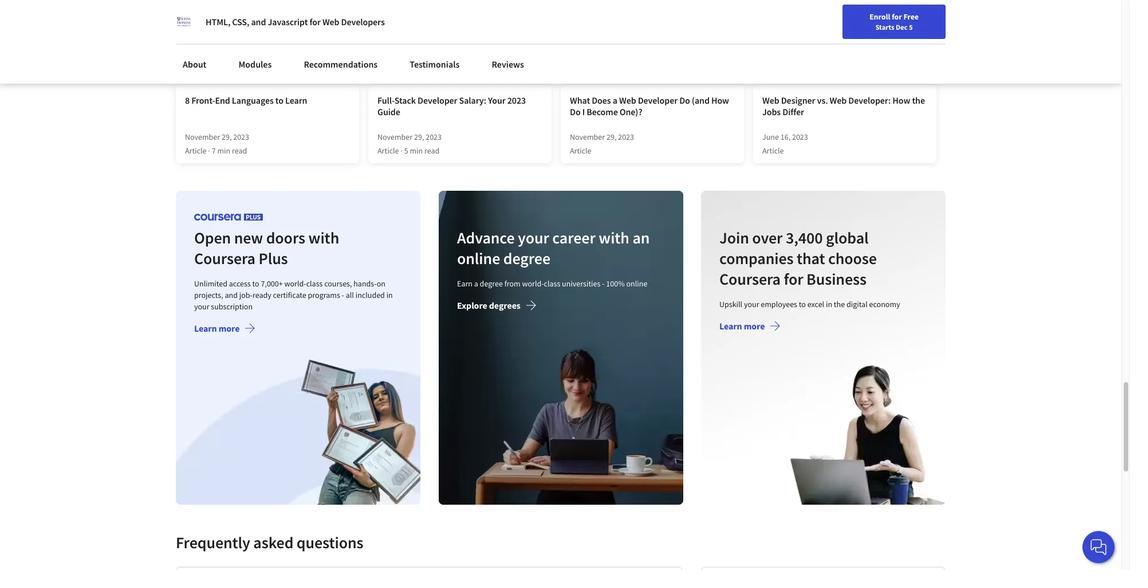Task type: describe. For each thing, give the bounding box(es) containing it.
recommendations
[[304, 58, 378, 70]]

· for stack
[[401, 146, 403, 156]]

jobs
[[763, 106, 781, 118]]

developer inside full-stack developer salary: your 2023 guide
[[418, 95, 457, 106]]

1 horizontal spatial learn more link
[[720, 320, 781, 334]]

0 horizontal spatial new
[[176, 51, 198, 66]]

your
[[488, 95, 506, 106]]

unlimited
[[194, 279, 227, 289]]

your for advance
[[518, 228, 549, 248]]

with for doors
[[309, 228, 339, 248]]

november 29, 2023 article · 7 min read
[[185, 132, 249, 156]]

29, for developer
[[414, 132, 424, 142]]

0 horizontal spatial a
[[474, 279, 478, 289]]

business
[[807, 269, 867, 290]]

plus
[[259, 248, 288, 269]]

on
[[377, 279, 386, 289]]

2023 inside full-stack developer salary: your 2023 guide
[[507, 95, 526, 106]]

class for universities
[[544, 279, 560, 289]]

html,
[[206, 16, 230, 28]]

explore degrees link
[[457, 300, 537, 314]]

1 horizontal spatial -
[[602, 279, 605, 289]]

new to mobile and web development? start here.
[[176, 51, 415, 66]]

7
[[212, 146, 216, 156]]

0 horizontal spatial learn
[[194, 323, 217, 334]]

career
[[552, 228, 596, 248]]

november for 8 front-end languages to learn
[[185, 132, 220, 142]]

min for end
[[217, 146, 230, 156]]

html, css, and javascript for web developers
[[206, 16, 385, 28]]

become
[[587, 106, 618, 118]]

here.
[[390, 51, 415, 66]]

web inside "what does a web developer do (and how do i become one)?"
[[619, 95, 636, 106]]

(and
[[692, 95, 710, 106]]

what does a web developer do (and how do i become one)?
[[570, 95, 729, 118]]

web designer vs. web developer: how the jobs differ
[[763, 95, 925, 118]]

global
[[826, 228, 869, 248]]

universities
[[562, 279, 600, 289]]

modules
[[239, 58, 272, 70]]

about link
[[176, 52, 213, 77]]

questions
[[297, 532, 364, 553]]

november 29, 2023 article · 5 min read
[[378, 132, 442, 156]]

your for upskill
[[744, 299, 760, 310]]

enroll for free starts dec 5
[[870, 11, 919, 32]]

november for full-stack developer salary: your 2023 guide
[[378, 132, 413, 142]]

coursera inside open new doors with coursera plus
[[194, 248, 256, 269]]

ready
[[253, 290, 271, 300]]

choose
[[829, 248, 877, 269]]

1 vertical spatial degree
[[480, 279, 503, 289]]

frequently asked questions
[[176, 532, 364, 553]]

css,
[[232, 16, 249, 28]]

1 horizontal spatial do
[[680, 95, 690, 106]]

find your new career link
[[765, 11, 848, 26]]

hands-
[[354, 279, 377, 289]]

5 for ·
[[404, 146, 408, 156]]

for inside join over 3,400 global companies that choose coursera for business
[[784, 269, 804, 290]]

to right languages
[[275, 95, 284, 106]]

explore degrees
[[457, 300, 520, 311]]

does
[[592, 95, 611, 106]]

1 vertical spatial and
[[247, 51, 266, 66]]

guide
[[378, 106, 400, 118]]

reviews
[[492, 58, 524, 70]]

learn more for learn more link to the right
[[720, 320, 765, 332]]

full-stack developer salary: your 2023 guide
[[378, 95, 526, 118]]

article for 8 front-end languages to learn
[[185, 146, 207, 156]]

earn
[[457, 279, 472, 289]]

job-
[[239, 290, 253, 300]]

5 for dec
[[909, 22, 913, 32]]

testimonials link
[[403, 52, 467, 77]]

article for what does a web developer do (and how do i become one)?
[[570, 146, 592, 156]]

1 horizontal spatial new
[[804, 13, 819, 23]]

over
[[753, 228, 783, 248]]

web left developers
[[322, 16, 339, 28]]

how inside "what does a web developer do (and how do i become one)?"
[[712, 95, 729, 106]]

johns hopkins university image
[[176, 14, 192, 30]]

2023 for what does a web developer do (and how do i become one)?
[[618, 132, 634, 142]]

what
[[570, 95, 590, 106]]

unlimited access to 7,000+ world-class courses, hands-on projects, and job-ready certificate programs - all included in your subscription
[[194, 279, 393, 312]]

the for how
[[912, 95, 925, 106]]

developer:
[[849, 95, 891, 106]]

developer inside "what does a web developer do (and how do i become one)?"
[[638, 95, 678, 106]]

chat with us image
[[1090, 538, 1108, 556]]

web left differ
[[763, 95, 780, 106]]

that
[[797, 248, 825, 269]]

development?
[[292, 51, 362, 66]]

to left mobile
[[200, 51, 210, 66]]

coursera plus image
[[194, 213, 263, 221]]

certificate
[[273, 290, 306, 300]]

0 horizontal spatial learn more link
[[194, 323, 256, 337]]

companies
[[720, 248, 794, 269]]

testimonials
[[410, 58, 460, 70]]

included
[[356, 290, 385, 300]]

7,000+
[[261, 279, 283, 289]]

8
[[185, 95, 190, 106]]

excel
[[808, 299, 825, 310]]

programs
[[308, 290, 340, 300]]

one)?
[[620, 106, 642, 118]]

economy
[[870, 299, 901, 310]]

all
[[346, 290, 354, 300]]

english button
[[881, 0, 950, 37]]

enroll
[[870, 11, 891, 22]]

· for front-
[[208, 146, 210, 156]]

web right vs.
[[830, 95, 847, 106]]

front-
[[191, 95, 215, 106]]

access
[[229, 279, 251, 289]]

world- for from
[[522, 279, 544, 289]]

javascript
[[268, 16, 308, 28]]

your for find
[[787, 13, 802, 23]]

june
[[763, 132, 779, 142]]

and inside "unlimited access to 7,000+ world-class courses, hands-on projects, and job-ready certificate programs - all included in your subscription"
[[225, 290, 238, 300]]

how inside web designer vs. web developer: how the jobs differ
[[893, 95, 911, 106]]

in inside "unlimited access to 7,000+ world-class courses, hands-on projects, and job-ready certificate programs - all included in your subscription"
[[387, 290, 393, 300]]

read for end
[[232, 146, 247, 156]]

2023 for web designer vs. web developer: how the jobs differ
[[792, 132, 808, 142]]

upskill your employees to excel in the digital economy
[[720, 299, 901, 310]]

modules link
[[232, 52, 279, 77]]

languages
[[232, 95, 274, 106]]

salary:
[[459, 95, 486, 106]]

advance your career with an online degree
[[457, 228, 650, 269]]



Task type: vqa. For each thing, say whether or not it's contained in the screenshot.
coursera for business IMAGE
no



Task type: locate. For each thing, give the bounding box(es) containing it.
3 article from the left
[[570, 146, 592, 156]]

upskill
[[720, 299, 743, 310]]

None search field
[[163, 7, 438, 30]]

developer
[[418, 95, 457, 106], [638, 95, 678, 106]]

1 horizontal spatial min
[[410, 146, 423, 156]]

web
[[322, 16, 339, 28], [268, 51, 289, 66], [619, 95, 636, 106], [763, 95, 780, 106], [830, 95, 847, 106]]

0 horizontal spatial with
[[309, 228, 339, 248]]

0 vertical spatial the
[[912, 95, 925, 106]]

online right 100%
[[626, 279, 647, 289]]

learn
[[285, 95, 307, 106], [720, 320, 742, 332], [194, 323, 217, 334]]

english
[[902, 13, 930, 24]]

with inside open new doors with coursera plus
[[309, 228, 339, 248]]

more down subscription at bottom
[[219, 323, 240, 334]]

4 article from the left
[[763, 146, 784, 156]]

class up programs
[[306, 279, 323, 289]]

end
[[215, 95, 230, 106]]

online inside the advance your career with an online degree
[[457, 248, 500, 269]]

learn more for the left learn more link
[[194, 323, 240, 334]]

· left 7
[[208, 146, 210, 156]]

learn more link
[[720, 320, 781, 334], [194, 323, 256, 337]]

1 horizontal spatial developer
[[638, 95, 678, 106]]

world- up certificate
[[284, 279, 306, 289]]

your left career at the top
[[518, 228, 549, 248]]

i
[[582, 106, 585, 118]]

2 horizontal spatial for
[[892, 11, 902, 22]]

november
[[185, 132, 220, 142], [378, 132, 413, 142], [570, 132, 605, 142]]

the right 'developer:' at the right top of page
[[912, 95, 925, 106]]

1 horizontal spatial learn more
[[720, 320, 765, 332]]

-
[[602, 279, 605, 289], [342, 290, 344, 300]]

world-
[[284, 279, 306, 289], [522, 279, 544, 289]]

degree up from
[[503, 248, 550, 269]]

0 vertical spatial and
[[251, 16, 266, 28]]

2023 inside november 29, 2023 article
[[618, 132, 634, 142]]

29, inside november 29, 2023 article · 5 min read
[[414, 132, 424, 142]]

read inside november 29, 2023 article · 7 min read
[[232, 146, 247, 156]]

from
[[504, 279, 520, 289]]

2023 for 8 front-end languages to learn
[[233, 132, 249, 142]]

1 horizontal spatial world-
[[522, 279, 544, 289]]

new
[[234, 228, 263, 248]]

article
[[185, 146, 207, 156], [378, 146, 399, 156], [570, 146, 592, 156], [763, 146, 784, 156]]

join
[[720, 228, 749, 248]]

1 horizontal spatial read
[[424, 146, 440, 156]]

with for career
[[599, 228, 629, 248]]

learn more link down upskill
[[720, 320, 781, 334]]

june 16, 2023 article
[[763, 132, 808, 156]]

· down stack in the left top of the page
[[401, 146, 403, 156]]

full-
[[378, 95, 395, 106]]

digital
[[847, 299, 868, 310]]

november 29, 2023 article
[[570, 132, 634, 156]]

1 horizontal spatial class
[[544, 279, 560, 289]]

- inside "unlimited access to 7,000+ world-class courses, hands-on projects, and job-ready certificate programs - all included in your subscription"
[[342, 290, 344, 300]]

2 read from the left
[[424, 146, 440, 156]]

3 29, from the left
[[607, 132, 617, 142]]

read down full-stack developer salary: your 2023 guide
[[424, 146, 440, 156]]

1 horizontal spatial november
[[378, 132, 413, 142]]

5
[[909, 22, 913, 32], [404, 146, 408, 156]]

3 november from the left
[[570, 132, 605, 142]]

2 vertical spatial and
[[225, 290, 238, 300]]

class inside "unlimited access to 7,000+ world-class courses, hands-on projects, and job-ready certificate programs - all included in your subscription"
[[306, 279, 323, 289]]

0 horizontal spatial read
[[232, 146, 247, 156]]

degree
[[503, 248, 550, 269], [480, 279, 503, 289]]

29, down stack in the left top of the page
[[414, 132, 424, 142]]

2023 down full-stack developer salary: your 2023 guide
[[426, 132, 442, 142]]

with right doors
[[309, 228, 339, 248]]

16,
[[781, 132, 791, 142]]

coursera
[[194, 248, 256, 269], [720, 269, 781, 290]]

in right included
[[387, 290, 393, 300]]

degrees
[[489, 300, 520, 311]]

2 horizontal spatial 29,
[[607, 132, 617, 142]]

earn a degree from world-class universities - 100% online
[[457, 279, 647, 289]]

article for web designer vs. web developer: how the jobs differ
[[763, 146, 784, 156]]

0 horizontal spatial online
[[457, 248, 500, 269]]

1 horizontal spatial ·
[[401, 146, 403, 156]]

learn down the new to mobile and web development? start here.
[[285, 95, 307, 106]]

read inside november 29, 2023 article · 5 min read
[[424, 146, 440, 156]]

1 horizontal spatial more
[[744, 320, 765, 332]]

more
[[744, 320, 765, 332], [219, 323, 240, 334]]

article down june
[[763, 146, 784, 156]]

1 horizontal spatial online
[[626, 279, 647, 289]]

november inside november 29, 2023 article
[[570, 132, 605, 142]]

2 · from the left
[[401, 146, 403, 156]]

min right 7
[[217, 146, 230, 156]]

1 29, from the left
[[222, 132, 232, 142]]

3,400
[[786, 228, 823, 248]]

career
[[820, 13, 842, 23]]

learn more down upskill
[[720, 320, 765, 332]]

1 read from the left
[[232, 146, 247, 156]]

for up the dec
[[892, 11, 902, 22]]

0 vertical spatial degree
[[503, 248, 550, 269]]

0 horizontal spatial 29,
[[222, 132, 232, 142]]

article down i
[[570, 146, 592, 156]]

1 article from the left
[[185, 146, 207, 156]]

1 horizontal spatial in
[[826, 299, 833, 310]]

article inside november 29, 2023 article · 5 min read
[[378, 146, 399, 156]]

explore
[[457, 300, 487, 311]]

5 inside november 29, 2023 article · 5 min read
[[404, 146, 408, 156]]

find
[[771, 13, 785, 23]]

do
[[680, 95, 690, 106], [570, 106, 581, 118]]

2 horizontal spatial november
[[570, 132, 605, 142]]

1 horizontal spatial 29,
[[414, 132, 424, 142]]

29, for end
[[222, 132, 232, 142]]

2023 down one)?
[[618, 132, 634, 142]]

1 horizontal spatial for
[[784, 269, 804, 290]]

1 developer from the left
[[418, 95, 457, 106]]

· inside november 29, 2023 article · 7 min read
[[208, 146, 210, 156]]

degree left from
[[480, 279, 503, 289]]

your
[[787, 13, 802, 23], [518, 228, 549, 248], [744, 299, 760, 310], [194, 302, 209, 312]]

0 vertical spatial online
[[457, 248, 500, 269]]

2 how from the left
[[893, 95, 911, 106]]

1 horizontal spatial 5
[[909, 22, 913, 32]]

1 with from the left
[[309, 228, 339, 248]]

1 horizontal spatial a
[[613, 95, 618, 106]]

1 how from the left
[[712, 95, 729, 106]]

5 down stack in the left top of the page
[[404, 146, 408, 156]]

5 right the dec
[[909, 22, 913, 32]]

- left all on the left of page
[[342, 290, 344, 300]]

join over 3,400 global companies that choose coursera for business
[[720, 228, 877, 290]]

0 horizontal spatial 5
[[404, 146, 408, 156]]

an
[[633, 228, 650, 248]]

article inside november 29, 2023 article
[[570, 146, 592, 156]]

1 vertical spatial a
[[474, 279, 478, 289]]

for up employees at the bottom right of page
[[784, 269, 804, 290]]

for inside enroll for free starts dec 5
[[892, 11, 902, 22]]

a inside "what does a web developer do (and how do i become one)?"
[[613, 95, 618, 106]]

your right upskill
[[744, 299, 760, 310]]

world- right from
[[522, 279, 544, 289]]

0 horizontal spatial coursera
[[194, 248, 256, 269]]

min
[[217, 146, 230, 156], [410, 146, 423, 156]]

november down guide
[[378, 132, 413, 142]]

learn down upskill
[[720, 320, 742, 332]]

1 horizontal spatial with
[[599, 228, 629, 248]]

0 horizontal spatial how
[[712, 95, 729, 106]]

open new doors with coursera plus
[[194, 228, 339, 269]]

0 vertical spatial new
[[804, 13, 819, 23]]

online up 'earn'
[[457, 248, 500, 269]]

1 · from the left
[[208, 146, 210, 156]]

more down employees at the bottom right of page
[[744, 320, 765, 332]]

and right css,
[[251, 16, 266, 28]]

for right 'javascript'
[[310, 16, 321, 28]]

your right find
[[787, 13, 802, 23]]

subscription
[[211, 302, 253, 312]]

advance
[[457, 228, 515, 248]]

0 horizontal spatial min
[[217, 146, 230, 156]]

2023 right your
[[507, 95, 526, 106]]

courses,
[[324, 279, 352, 289]]

frequently
[[176, 532, 250, 553]]

1 vertical spatial online
[[626, 279, 647, 289]]

29, inside november 29, 2023 article
[[607, 132, 617, 142]]

coursera up unlimited
[[194, 248, 256, 269]]

article inside the june 16, 2023 article
[[763, 146, 784, 156]]

shopping cart: 1 item image
[[854, 9, 876, 27]]

1 horizontal spatial the
[[912, 95, 925, 106]]

· inside november 29, 2023 article · 5 min read
[[401, 146, 403, 156]]

article left 7
[[185, 146, 207, 156]]

to
[[200, 51, 210, 66], [275, 95, 284, 106], [252, 279, 259, 289], [799, 299, 806, 310]]

1 horizontal spatial how
[[893, 95, 911, 106]]

designer
[[781, 95, 816, 106]]

2023 down 8 front-end languages to learn
[[233, 132, 249, 142]]

1 vertical spatial -
[[342, 290, 344, 300]]

29, inside november 29, 2023 article · 7 min read
[[222, 132, 232, 142]]

1 vertical spatial new
[[176, 51, 198, 66]]

developers
[[341, 16, 385, 28]]

1 vertical spatial the
[[834, 299, 845, 310]]

your inside "unlimited access to 7,000+ world-class courses, hands-on projects, and job-ready certificate programs - all included in your subscription"
[[194, 302, 209, 312]]

0 horizontal spatial degree
[[480, 279, 503, 289]]

0 vertical spatial a
[[613, 95, 618, 106]]

2023 right 16,
[[792, 132, 808, 142]]

november up 7
[[185, 132, 220, 142]]

read
[[232, 146, 247, 156], [424, 146, 440, 156]]

0 horizontal spatial november
[[185, 132, 220, 142]]

with inside the advance your career with an online degree
[[599, 228, 629, 248]]

5 inside enroll for free starts dec 5
[[909, 22, 913, 32]]

0 vertical spatial 5
[[909, 22, 913, 32]]

0 horizontal spatial ·
[[208, 146, 210, 156]]

article down guide
[[378, 146, 399, 156]]

stack
[[395, 95, 416, 106]]

29, for a
[[607, 132, 617, 142]]

reviews link
[[485, 52, 531, 77]]

new down "johns hopkins university" image
[[176, 51, 198, 66]]

and up subscription at bottom
[[225, 290, 238, 300]]

dec
[[896, 22, 908, 32]]

2 developer from the left
[[638, 95, 678, 106]]

learn more
[[720, 320, 765, 332], [194, 323, 240, 334]]

start
[[364, 51, 388, 66]]

a right does
[[613, 95, 618, 106]]

read for developer
[[424, 146, 440, 156]]

article for full-stack developer salary: your 2023 guide
[[378, 146, 399, 156]]

1 world- from the left
[[284, 279, 306, 289]]

class for courses,
[[306, 279, 323, 289]]

your down projects,
[[194, 302, 209, 312]]

100%
[[606, 279, 625, 289]]

november inside november 29, 2023 article · 7 min read
[[185, 132, 220, 142]]

and
[[251, 16, 266, 28], [247, 51, 266, 66], [225, 290, 238, 300]]

0 horizontal spatial the
[[834, 299, 845, 310]]

1 min from the left
[[217, 146, 230, 156]]

learn more link down subscription at bottom
[[194, 323, 256, 337]]

- left 100%
[[602, 279, 605, 289]]

1 horizontal spatial degree
[[503, 248, 550, 269]]

2 article from the left
[[378, 146, 399, 156]]

29, down become
[[607, 132, 617, 142]]

your inside the advance your career with an online degree
[[518, 228, 549, 248]]

2 29, from the left
[[414, 132, 424, 142]]

0 horizontal spatial do
[[570, 106, 581, 118]]

class left universities
[[544, 279, 560, 289]]

degree inside the advance your career with an online degree
[[503, 248, 550, 269]]

developer right stack in the left top of the page
[[418, 95, 457, 106]]

coursera up upskill
[[720, 269, 781, 290]]

0 horizontal spatial more
[[219, 323, 240, 334]]

do left (and
[[680, 95, 690, 106]]

november down i
[[570, 132, 605, 142]]

mobile
[[212, 51, 245, 66]]

the for in
[[834, 299, 845, 310]]

2 world- from the left
[[522, 279, 544, 289]]

0 horizontal spatial -
[[342, 290, 344, 300]]

2 min from the left
[[410, 146, 423, 156]]

world- for 7,000+
[[284, 279, 306, 289]]

for
[[892, 11, 902, 22], [310, 16, 321, 28], [784, 269, 804, 290]]

and right mobile
[[247, 51, 266, 66]]

2 with from the left
[[599, 228, 629, 248]]

online
[[457, 248, 500, 269], [626, 279, 647, 289]]

·
[[208, 146, 210, 156], [401, 146, 403, 156]]

web down 'javascript'
[[268, 51, 289, 66]]

min for developer
[[410, 146, 423, 156]]

about
[[183, 58, 206, 70]]

1 horizontal spatial learn
[[285, 95, 307, 106]]

2023 inside november 29, 2023 article · 5 min read
[[426, 132, 442, 142]]

1 november from the left
[[185, 132, 220, 142]]

29, down end
[[222, 132, 232, 142]]

min inside november 29, 2023 article · 7 min read
[[217, 146, 230, 156]]

2023 inside november 29, 2023 article · 7 min read
[[233, 132, 249, 142]]

asked
[[253, 532, 294, 553]]

in right excel
[[826, 299, 833, 310]]

how right 'developer:' at the right top of page
[[893, 95, 911, 106]]

employees
[[761, 299, 798, 310]]

2023 for full-stack developer salary: your 2023 guide
[[426, 132, 442, 142]]

new left career
[[804, 13, 819, 23]]

0 horizontal spatial developer
[[418, 95, 457, 106]]

1 class from the left
[[306, 279, 323, 289]]

learn more down subscription at bottom
[[194, 323, 240, 334]]

developer left (and
[[638, 95, 678, 106]]

1 horizontal spatial coursera
[[720, 269, 781, 290]]

0 horizontal spatial for
[[310, 16, 321, 28]]

open
[[194, 228, 231, 248]]

a right 'earn'
[[474, 279, 478, 289]]

starts
[[876, 22, 895, 32]]

the left digital
[[834, 299, 845, 310]]

0 horizontal spatial in
[[387, 290, 393, 300]]

2 november from the left
[[378, 132, 413, 142]]

min inside november 29, 2023 article · 5 min read
[[410, 146, 423, 156]]

projects,
[[194, 290, 223, 300]]

how right (and
[[712, 95, 729, 106]]

2023 inside the june 16, 2023 article
[[792, 132, 808, 142]]

with left an
[[599, 228, 629, 248]]

1 vertical spatial 5
[[404, 146, 408, 156]]

read right 7
[[232, 146, 247, 156]]

coursera inside join over 3,400 global companies that choose coursera for business
[[720, 269, 781, 290]]

vs.
[[817, 95, 828, 106]]

find your new career
[[771, 13, 842, 23]]

0 horizontal spatial class
[[306, 279, 323, 289]]

to inside "unlimited access to 7,000+ world-class courses, hands-on projects, and job-ready certificate programs - all included in your subscription"
[[252, 279, 259, 289]]

2 class from the left
[[544, 279, 560, 289]]

world- inside "unlimited access to 7,000+ world-class courses, hands-on projects, and job-ready certificate programs - all included in your subscription"
[[284, 279, 306, 289]]

november for what does a web developer do (and how do i become one)?
[[570, 132, 605, 142]]

to up ready
[[252, 279, 259, 289]]

learn down projects,
[[194, 323, 217, 334]]

to left excel
[[799, 299, 806, 310]]

november inside november 29, 2023 article · 5 min read
[[378, 132, 413, 142]]

article inside november 29, 2023 article · 7 min read
[[185, 146, 207, 156]]

2 horizontal spatial learn
[[720, 320, 742, 332]]

web right does
[[619, 95, 636, 106]]

0 horizontal spatial world-
[[284, 279, 306, 289]]

0 vertical spatial -
[[602, 279, 605, 289]]

min down stack in the left top of the page
[[410, 146, 423, 156]]

the inside web designer vs. web developer: how the jobs differ
[[912, 95, 925, 106]]

do left i
[[570, 106, 581, 118]]

a
[[613, 95, 618, 106], [474, 279, 478, 289]]

0 horizontal spatial learn more
[[194, 323, 240, 334]]



